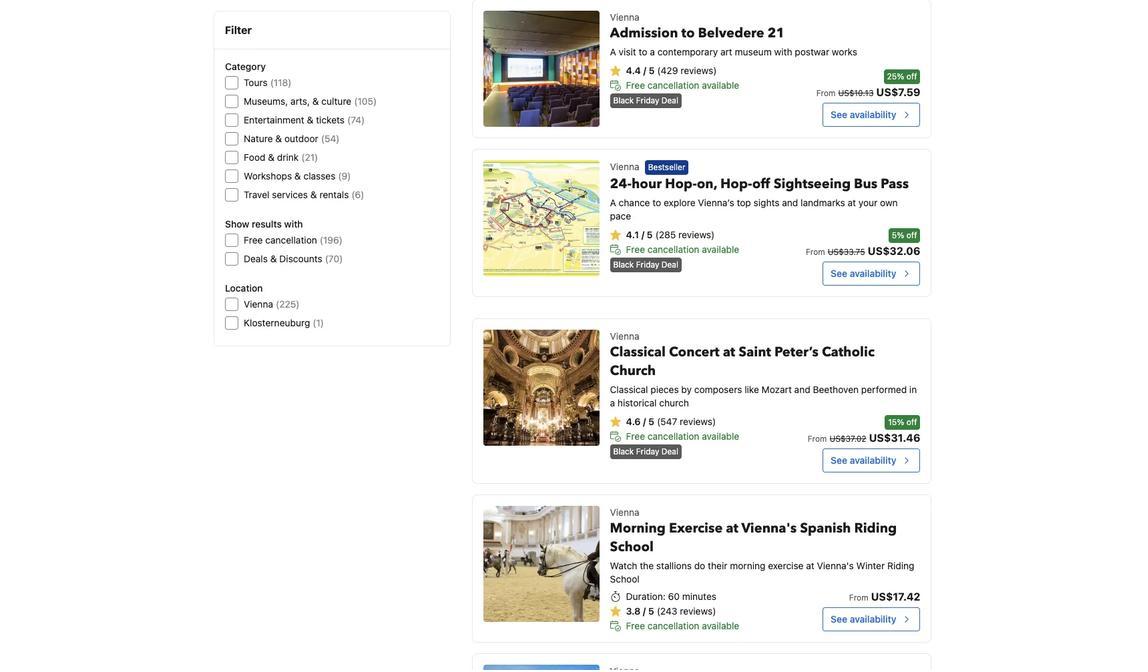 Task type: vqa. For each thing, say whether or not it's contained in the screenshot.
at available
yes



Task type: locate. For each thing, give the bounding box(es) containing it.
available for at
[[702, 431, 739, 442]]

1 horizontal spatial hop-
[[721, 175, 752, 193]]

1 see from the top
[[831, 109, 848, 120]]

services
[[272, 189, 308, 200]]

5 down duration:
[[648, 606, 654, 617]]

0 horizontal spatial vienna's
[[742, 520, 797, 538]]

(54)
[[321, 133, 339, 144]]

0 vertical spatial deal
[[662, 96, 679, 106]]

0 vertical spatial with
[[774, 46, 792, 57]]

travel
[[243, 189, 269, 200]]

3 black from the top
[[613, 447, 634, 457]]

classical up historical
[[610, 384, 648, 396]]

0 vertical spatial vienna's
[[742, 520, 797, 538]]

results
[[251, 218, 282, 230]]

riding right winter
[[888, 561, 915, 572]]

vienna up admission
[[610, 11, 640, 23]]

1 vertical spatial deal
[[662, 260, 679, 270]]

vienna (225)
[[243, 299, 299, 310]]

off
[[907, 71, 917, 81], [752, 175, 771, 193], [907, 231, 917, 241], [907, 418, 917, 428]]

vienna inside vienna admission to belvedere 21 a visit to a contemporary art museum with postwar works
[[610, 11, 640, 23]]

free cancellation available down 4.1 / 5 (285 reviews)
[[626, 244, 739, 255]]

a inside vienna admission to belvedere 21 a visit to a contemporary art museum with postwar works
[[610, 46, 616, 57]]

1 vertical spatial friday
[[636, 260, 659, 270]]

cancellation down 4.4 / 5 (429 reviews)
[[648, 79, 700, 91]]

1 vertical spatial with
[[284, 218, 303, 230]]

reviews) right (285 at the top right of page
[[679, 229, 715, 241]]

available down composers
[[702, 431, 739, 442]]

vienna admission to belvedere 21 a visit to a contemporary art museum with postwar works
[[610, 11, 858, 57]]

by
[[682, 384, 692, 396]]

vienna classical concert at saint peter's catholic church classical pieces by composers like mozart and beethoven performed in a historical church
[[610, 331, 917, 409]]

see availability for 24-hour hop-on, hop-off sightseeing bus pass
[[831, 268, 897, 279]]

black
[[613, 96, 634, 106], [613, 260, 634, 270], [613, 447, 634, 457]]

free up 'deals'
[[243, 234, 263, 246]]

1 vertical spatial black
[[613, 260, 634, 270]]

with up free cancellation (196)
[[284, 218, 303, 230]]

free cancellation available down 4.4 / 5 (429 reviews)
[[626, 79, 739, 91]]

off inside 5% off from us$33.75 us$32.06
[[907, 231, 917, 241]]

school down watch
[[610, 574, 640, 585]]

vienna
[[610, 11, 640, 23], [610, 161, 640, 172], [243, 299, 273, 310], [610, 331, 640, 342], [610, 507, 640, 518]]

friday down 4.6
[[636, 447, 659, 457]]

2 black from the top
[[613, 260, 634, 270]]

food
[[243, 152, 265, 163]]

reviews) down contemporary
[[681, 65, 717, 76]]

off inside the 25% off from us$10.13 us$7.59
[[907, 71, 917, 81]]

& up travel services & rentals (6)
[[294, 170, 301, 182]]

1 black friday deal from the top
[[613, 96, 679, 106]]

1 horizontal spatial a
[[650, 46, 655, 57]]

off inside 15% off from us$37.02 us$31.46
[[907, 418, 917, 428]]

black down 4.4
[[613, 96, 634, 106]]

see availability down us$37.02
[[831, 455, 897, 466]]

at inside 24-hour hop-on, hop-off sightseeing bus pass a chance to explore vienna's top sights and landmarks at your own pace
[[848, 197, 856, 209]]

0 vertical spatial riding
[[855, 520, 897, 538]]

3 black friday deal from the top
[[613, 447, 679, 457]]

from left the us$10.13
[[817, 88, 836, 98]]

deal down 4.4 / 5 (429 reviews)
[[662, 96, 679, 106]]

a
[[610, 46, 616, 57], [610, 197, 616, 209]]

off right the 25%
[[907, 71, 917, 81]]

1 see availability from the top
[[831, 109, 897, 120]]

3.8
[[626, 606, 641, 617]]

/ right the 3.8
[[643, 606, 646, 617]]

vienna down location at the left top of the page
[[243, 299, 273, 310]]

& for discounts
[[270, 253, 277, 264]]

deal down 4.6 / 5 (547 reviews)
[[662, 447, 679, 457]]

to down hour
[[653, 197, 661, 209]]

2 available from the top
[[702, 244, 739, 255]]

4.6
[[626, 416, 641, 428]]

with
[[774, 46, 792, 57], [284, 218, 303, 230]]

free cancellation available for to
[[626, 79, 739, 91]]

& right 'deals'
[[270, 253, 277, 264]]

hop- up explore
[[665, 175, 697, 193]]

1 friday from the top
[[636, 96, 659, 106]]

1 availability from the top
[[850, 109, 897, 120]]

see availability down us$33.75
[[831, 268, 897, 279]]

from down winter
[[849, 593, 869, 603]]

(118)
[[270, 77, 291, 88]]

available down "minutes"
[[702, 621, 739, 632]]

available for on,
[[702, 244, 739, 255]]

a left visit
[[610, 46, 616, 57]]

the
[[640, 561, 654, 572]]

0 vertical spatial black
[[613, 96, 634, 106]]

outdoor
[[284, 133, 318, 144]]

4.4 / 5 (429 reviews)
[[626, 65, 717, 76]]

1 vertical spatial classical
[[610, 384, 648, 396]]

5 for classical
[[649, 416, 655, 428]]

saint
[[739, 343, 771, 362]]

(6)
[[351, 189, 364, 200]]

(196)
[[319, 234, 342, 246]]

reviews) for to
[[681, 65, 717, 76]]

from for hop-
[[806, 247, 825, 257]]

black friday deal down 4.1
[[613, 260, 679, 270]]

1 available from the top
[[702, 79, 739, 91]]

availability down us$32.06
[[850, 268, 897, 279]]

/ for admission to belvedere 21
[[643, 65, 646, 76]]

availability down from us$17.42
[[850, 614, 897, 625]]

friday down 4.1
[[636, 260, 659, 270]]

4 see availability from the top
[[831, 614, 897, 625]]

see availability down from us$17.42
[[831, 614, 897, 625]]

(70)
[[325, 253, 343, 264]]

a up pace
[[610, 197, 616, 209]]

3 availability from the top
[[850, 455, 897, 466]]

riding up winter
[[855, 520, 897, 538]]

1 a from the top
[[610, 46, 616, 57]]

0 horizontal spatial hop-
[[665, 175, 697, 193]]

cancellation down 3.8 / 5 (243 reviews)
[[648, 621, 700, 632]]

4 see from the top
[[831, 614, 848, 625]]

availability down 15% off from us$37.02 us$31.46
[[850, 455, 897, 466]]

cancellation down 4.1 / 5 (285 reviews)
[[648, 244, 700, 255]]

deal for classical
[[662, 447, 679, 457]]

catholic
[[822, 343, 875, 362]]

hour
[[632, 175, 662, 193]]

/
[[643, 65, 646, 76], [642, 229, 645, 241], [643, 416, 646, 428], [643, 606, 646, 617]]

/ for 24-hour hop-on, hop-off sightseeing bus pass
[[642, 229, 645, 241]]

2 friday from the top
[[636, 260, 659, 270]]

availability for morning exercise at vienna's spanish riding school
[[850, 614, 897, 625]]

/ right 4.1
[[642, 229, 645, 241]]

see for morning exercise at vienna's spanish riding school
[[831, 614, 848, 625]]

off right 5%
[[907, 231, 917, 241]]

3.8 / 5 (243 reviews)
[[626, 606, 716, 617]]

vienna inside the vienna morning exercise at vienna's spanish riding school watch the stallions do their morning exercise at vienna's winter riding school
[[610, 507, 640, 518]]

free cancellation available
[[626, 79, 739, 91], [626, 244, 739, 255], [626, 431, 739, 442], [626, 621, 739, 632]]

/ right 4.4
[[643, 65, 646, 76]]

0 vertical spatial to
[[682, 24, 695, 42]]

(285
[[656, 229, 676, 241]]

free cancellation available for concert
[[626, 431, 739, 442]]

location
[[225, 283, 263, 294]]

2 vertical spatial friday
[[636, 447, 659, 457]]

1 horizontal spatial with
[[774, 46, 792, 57]]

2 availability from the top
[[850, 268, 897, 279]]

free down 4.6
[[626, 431, 645, 442]]

off up the sights
[[752, 175, 771, 193]]

3 see availability from the top
[[831, 455, 897, 466]]

at inside vienna classical concert at saint peter's catholic church classical pieces by composers like mozart and beethoven performed in a historical church
[[723, 343, 735, 362]]

& for outdoor
[[275, 133, 282, 144]]

(9)
[[338, 170, 351, 182]]

free cancellation (196)
[[243, 234, 342, 246]]

friday for admission to belvedere 21
[[636, 96, 659, 106]]

0 vertical spatial and
[[782, 197, 798, 209]]

availability for admission to belvedere 21
[[850, 109, 897, 120]]

vienna up the morning
[[610, 507, 640, 518]]

exercise
[[669, 520, 723, 538]]

/ right 4.6
[[643, 416, 646, 428]]

from left us$33.75
[[806, 247, 825, 257]]

reviews) for hop-
[[679, 229, 715, 241]]

3 deal from the top
[[662, 447, 679, 457]]

from inside 5% off from us$33.75 us$32.06
[[806, 247, 825, 257]]

vienna inside vienna classical concert at saint peter's catholic church classical pieces by composers like mozart and beethoven performed in a historical church
[[610, 331, 640, 342]]

0 vertical spatial friday
[[636, 96, 659, 106]]

their
[[708, 561, 728, 572]]

duration: 60 minutes
[[626, 591, 717, 603]]

1 vertical spatial black friday deal
[[613, 260, 679, 270]]

4 free cancellation available from the top
[[626, 621, 739, 632]]

landmarks
[[801, 197, 845, 209]]

vienna's
[[698, 197, 734, 209]]

reviews)
[[681, 65, 717, 76], [679, 229, 715, 241], [680, 416, 716, 428], [680, 606, 716, 617]]

1 deal from the top
[[662, 96, 679, 106]]

vienna's left winter
[[817, 561, 854, 572]]

black down 4.1
[[613, 260, 634, 270]]

from left us$37.02
[[808, 434, 827, 444]]

3 available from the top
[[702, 431, 739, 442]]

to right visit
[[639, 46, 648, 57]]

deal down 4.1 / 5 (285 reviews)
[[662, 260, 679, 270]]

from inside 15% off from us$37.02 us$31.46
[[808, 434, 827, 444]]

(243
[[657, 606, 678, 617]]

free
[[626, 79, 645, 91], [243, 234, 263, 246], [626, 244, 645, 255], [626, 431, 645, 442], [626, 621, 645, 632]]

museums,
[[243, 96, 288, 107]]

1 school from the top
[[610, 539, 654, 557]]

& down museums, arts, & culture (105)
[[307, 114, 313, 126]]

2 see availability from the top
[[831, 268, 897, 279]]

see
[[831, 109, 848, 120], [831, 268, 848, 279], [831, 455, 848, 466], [831, 614, 848, 625]]

museum
[[735, 46, 772, 57]]

and right the sights
[[782, 197, 798, 209]]

contemporary
[[658, 46, 718, 57]]

1 vertical spatial a
[[610, 398, 615, 409]]

5 left '(429'
[[649, 65, 655, 76]]

0 vertical spatial black friday deal
[[613, 96, 679, 106]]

0 vertical spatial a
[[610, 46, 616, 57]]

availability
[[850, 109, 897, 120], [850, 268, 897, 279], [850, 455, 897, 466], [850, 614, 897, 625]]

school
[[610, 539, 654, 557], [610, 574, 640, 585]]

to up contemporary
[[682, 24, 695, 42]]

reviews) down church
[[680, 416, 716, 428]]

2 free cancellation available from the top
[[626, 244, 739, 255]]

free cancellation available down 3.8 / 5 (243 reviews)
[[626, 621, 739, 632]]

free cancellation available for hop-
[[626, 244, 739, 255]]

hop- up top
[[721, 175, 752, 193]]

reviews) for concert
[[680, 416, 716, 428]]

deals & discounts (70)
[[243, 253, 343, 264]]

from for saint
[[808, 434, 827, 444]]

with down 21
[[774, 46, 792, 57]]

church
[[659, 398, 689, 409]]

available down vienna's
[[702, 244, 739, 255]]

belvedere
[[698, 24, 764, 42]]

free down 4.1
[[626, 244, 645, 255]]

2 vertical spatial black friday deal
[[613, 447, 679, 457]]

friday down 4.4
[[636, 96, 659, 106]]

and inside vienna classical concert at saint peter's catholic church classical pieces by composers like mozart and beethoven performed in a historical church
[[795, 384, 811, 396]]

black friday deal down 4.4
[[613, 96, 679, 106]]

at left saint
[[723, 343, 735, 362]]

free cancellation available down 4.6 / 5 (547 reviews)
[[626, 431, 739, 442]]

reviews) down "minutes"
[[680, 606, 716, 617]]

3 friday from the top
[[636, 447, 659, 457]]

spanish
[[800, 520, 851, 538]]

& up 'food & drink (21)' on the left top of page
[[275, 133, 282, 144]]

nature & outdoor (54)
[[243, 133, 339, 144]]

1 vertical spatial vienna's
[[817, 561, 854, 572]]

your
[[859, 197, 878, 209]]

0 vertical spatial classical
[[610, 343, 666, 362]]

3 see from the top
[[831, 455, 848, 466]]

black friday deal for classical concert at saint peter's catholic church
[[613, 447, 679, 457]]

mozart
[[762, 384, 792, 396]]

1 black from the top
[[613, 96, 634, 106]]

& for tickets
[[307, 114, 313, 126]]

show results with
[[225, 218, 303, 230]]

deal for admission
[[662, 96, 679, 106]]

2 vertical spatial to
[[653, 197, 661, 209]]

2 black friday deal from the top
[[613, 260, 679, 270]]

off right the 15%
[[907, 418, 917, 428]]

bestseller
[[648, 163, 686, 173]]

workshops
[[243, 170, 292, 182]]

filter
[[225, 24, 252, 36]]

availability down the us$10.13
[[850, 109, 897, 120]]

classical
[[610, 343, 666, 362], [610, 384, 648, 396]]

5 left (285 at the top right of page
[[647, 229, 653, 241]]

chance
[[619, 197, 650, 209]]

4.6 / 5 (547 reviews)
[[626, 416, 716, 428]]

see availability for morning exercise at vienna's spanish riding school
[[831, 614, 897, 625]]

1 vertical spatial and
[[795, 384, 811, 396]]

1 free cancellation available from the top
[[626, 79, 739, 91]]

cancellation
[[648, 79, 700, 91], [265, 234, 317, 246], [648, 244, 700, 255], [648, 431, 700, 442], [648, 621, 700, 632]]

to
[[682, 24, 695, 42], [639, 46, 648, 57], [653, 197, 661, 209]]

from inside the 25% off from us$10.13 us$7.59
[[817, 88, 836, 98]]

discounts
[[279, 253, 322, 264]]

free down the 3.8
[[626, 621, 645, 632]]

do
[[694, 561, 705, 572]]

and right the mozart
[[795, 384, 811, 396]]

classical up the church
[[610, 343, 666, 362]]

hop-
[[665, 175, 697, 193], [721, 175, 752, 193]]

0 horizontal spatial to
[[639, 46, 648, 57]]

with inside vienna admission to belvedere 21 a visit to a contemporary art museum with postwar works
[[774, 46, 792, 57]]

vienna's up exercise on the right of the page
[[742, 520, 797, 538]]

free for classical concert at saint peter's catholic church
[[626, 431, 645, 442]]

24-hour hop-on, hop-off sightseeing bus pass image
[[483, 160, 599, 277]]

see for 24-hour hop-on, hop-off sightseeing bus pass
[[831, 268, 848, 279]]

see availability down the us$10.13
[[831, 109, 897, 120]]

0 vertical spatial school
[[610, 539, 654, 557]]

see availability for admission to belvedere 21
[[831, 109, 897, 120]]

5 left (547
[[649, 416, 655, 428]]

availability for 24-hour hop-on, hop-off sightseeing bus pass
[[850, 268, 897, 279]]

vienna up the church
[[610, 331, 640, 342]]

morning exercise at vienna's spanish riding school image
[[483, 506, 599, 623]]

available
[[702, 79, 739, 91], [702, 244, 739, 255], [702, 431, 739, 442], [702, 621, 739, 632]]

3 free cancellation available from the top
[[626, 431, 739, 442]]

black down 4.6
[[613, 447, 634, 457]]

& left drink
[[268, 152, 274, 163]]

1 vertical spatial a
[[610, 197, 616, 209]]

deal for hour
[[662, 260, 679, 270]]

cancellation down 4.6 / 5 (547 reviews)
[[648, 431, 700, 442]]

duration:
[[626, 591, 666, 603]]

1 vertical spatial to
[[639, 46, 648, 57]]

school down the morning
[[610, 539, 654, 557]]

at left "your" at right
[[848, 197, 856, 209]]

off for saint
[[907, 418, 917, 428]]

tickets
[[316, 114, 344, 126]]

riding
[[855, 520, 897, 538], [888, 561, 915, 572]]

2 deal from the top
[[662, 260, 679, 270]]

1 vertical spatial school
[[610, 574, 640, 585]]

a down admission
[[650, 46, 655, 57]]

& for classes
[[294, 170, 301, 182]]

stallions
[[656, 561, 692, 572]]

2 vertical spatial black
[[613, 447, 634, 457]]

1 horizontal spatial to
[[653, 197, 661, 209]]

2 vertical spatial deal
[[662, 447, 679, 457]]

0 horizontal spatial a
[[610, 398, 615, 409]]

us$33.75
[[828, 247, 865, 257]]

vienna's
[[742, 520, 797, 538], [817, 561, 854, 572]]

2 see from the top
[[831, 268, 848, 279]]

vienna for morning exercise at vienna's spanish riding school
[[610, 507, 640, 518]]

available down art
[[702, 79, 739, 91]]

see availability
[[831, 109, 897, 120], [831, 268, 897, 279], [831, 455, 897, 466], [831, 614, 897, 625]]

2 horizontal spatial to
[[682, 24, 695, 42]]

a left historical
[[610, 398, 615, 409]]

0 vertical spatial a
[[650, 46, 655, 57]]

black friday deal for 24-hour hop-on, hop-off sightseeing bus pass
[[613, 260, 679, 270]]

5 for admission
[[649, 65, 655, 76]]

black friday deal down 4.6
[[613, 447, 679, 457]]

4 availability from the top
[[850, 614, 897, 625]]

2 a from the top
[[610, 197, 616, 209]]

5%
[[892, 231, 905, 241]]

travel services & rentals (6)
[[243, 189, 364, 200]]

us$37.02
[[830, 434, 867, 444]]

free down 4.4
[[626, 79, 645, 91]]

4.1 / 5 (285 reviews)
[[626, 229, 715, 241]]

free for admission to belvedere 21
[[626, 79, 645, 91]]



Task type: describe. For each thing, give the bounding box(es) containing it.
tours (118)
[[243, 77, 291, 88]]

& down classes
[[310, 189, 317, 200]]

klosterneuburg
[[243, 317, 310, 329]]

watch
[[610, 561, 637, 572]]

morning
[[730, 561, 766, 572]]

visit
[[619, 46, 636, 57]]

culture
[[321, 96, 351, 107]]

to inside 24-hour hop-on, hop-off sightseeing bus pass a chance to explore vienna's top sights and landmarks at your own pace
[[653, 197, 661, 209]]

tours
[[243, 77, 267, 88]]

minutes
[[682, 591, 717, 603]]

top
[[737, 197, 751, 209]]

admission
[[610, 24, 678, 42]]

4.1
[[626, 229, 639, 241]]

pieces
[[651, 384, 679, 396]]

church
[[610, 362, 656, 380]]

black for classical concert at saint peter's catholic church
[[613, 447, 634, 457]]

(547
[[657, 416, 677, 428]]

see availability for classical concert at saint peter's catholic church
[[831, 455, 897, 466]]

beethoven
[[813, 384, 859, 396]]

bus
[[854, 175, 878, 193]]

deals
[[243, 253, 267, 264]]

us$10.13
[[838, 88, 874, 98]]

museums, arts, & culture (105)
[[243, 96, 376, 107]]

sightseeing
[[774, 175, 851, 193]]

4 available from the top
[[702, 621, 739, 632]]

(429
[[657, 65, 678, 76]]

us$17.42
[[871, 591, 921, 603]]

black for admission to belvedere 21
[[613, 96, 634, 106]]

2 school from the top
[[610, 574, 640, 585]]

cancellation up deals & discounts (70)
[[265, 234, 317, 246]]

availability for classical concert at saint peter's catholic church
[[850, 455, 897, 466]]

sights
[[754, 197, 780, 209]]

2 hop- from the left
[[721, 175, 752, 193]]

see for admission to belvedere 21
[[831, 109, 848, 120]]

15% off from us$37.02 us$31.46
[[808, 418, 921, 444]]

1 horizontal spatial vienna's
[[817, 561, 854, 572]]

60
[[668, 591, 680, 603]]

vienna for admission to belvedere 21
[[610, 11, 640, 23]]

cancellation for admission to belvedere 21
[[648, 79, 700, 91]]

food & drink (21)
[[243, 152, 318, 163]]

show
[[225, 218, 249, 230]]

25%
[[887, 71, 905, 81]]

postwar
[[795, 46, 830, 57]]

/ for classical concert at saint peter's catholic church
[[643, 416, 646, 428]]

concert
[[669, 343, 720, 362]]

5 for hour
[[647, 229, 653, 241]]

klosterneuburg (1)
[[243, 317, 324, 329]]

on,
[[697, 175, 717, 193]]

art
[[721, 46, 733, 57]]

works
[[832, 46, 858, 57]]

2 classical from the top
[[610, 384, 648, 396]]

a inside vienna classical concert at saint peter's catholic church classical pieces by composers like mozart and beethoven performed in a historical church
[[610, 398, 615, 409]]

category
[[225, 61, 265, 72]]

and inside 24-hour hop-on, hop-off sightseeing bus pass a chance to explore vienna's top sights and landmarks at your own pace
[[782, 197, 798, 209]]

off for hop-
[[907, 231, 917, 241]]

friday for classical concert at saint peter's catholic church
[[636, 447, 659, 457]]

peter's
[[775, 343, 819, 362]]

free for 24-hour hop-on, hop-off sightseeing bus pass
[[626, 244, 645, 255]]

black friday deal for admission to belvedere 21
[[613, 96, 679, 106]]

(74)
[[347, 114, 365, 126]]

performed
[[862, 384, 907, 396]]

(21)
[[301, 152, 318, 163]]

a inside vienna admission to belvedere 21 a visit to a contemporary art museum with postwar works
[[650, 46, 655, 57]]

us$31.46
[[869, 432, 921, 444]]

at right exercise on the right of the page
[[806, 561, 815, 572]]

vienna for classical concert at saint peter's catholic church
[[610, 331, 640, 342]]

black for 24-hour hop-on, hop-off sightseeing bus pass
[[613, 260, 634, 270]]

a inside 24-hour hop-on, hop-off sightseeing bus pass a chance to explore vienna's top sights and landmarks at your own pace
[[610, 197, 616, 209]]

like
[[745, 384, 759, 396]]

pace
[[610, 211, 631, 222]]

& right arts,
[[312, 96, 319, 107]]

0 horizontal spatial with
[[284, 218, 303, 230]]

drink
[[277, 152, 298, 163]]

(105)
[[354, 96, 376, 107]]

25% off from us$10.13 us$7.59
[[817, 71, 921, 98]]

off inside 24-hour hop-on, hop-off sightseeing bus pass a chance to explore vienna's top sights and landmarks at your own pace
[[752, 175, 771, 193]]

morning
[[610, 520, 666, 538]]

vienna up 24-
[[610, 161, 640, 172]]

24-hour hop-on, hop-off sightseeing bus pass a chance to explore vienna's top sights and landmarks at your own pace
[[610, 175, 909, 222]]

exercise
[[768, 561, 804, 572]]

schönbrunn palace guided tour with admission image
[[483, 665, 599, 671]]

historical
[[618, 398, 657, 409]]

friday for 24-hour hop-on, hop-off sightseeing bus pass
[[636, 260, 659, 270]]

cancellation for classical concert at saint peter's catholic church
[[648, 431, 700, 442]]

(225)
[[276, 299, 299, 310]]

classical concert at saint peter's catholic church image
[[483, 330, 599, 446]]

1 hop- from the left
[[665, 175, 697, 193]]

available for belvedere
[[702, 79, 739, 91]]

entertainment & tickets (74)
[[243, 114, 365, 126]]

see for classical concert at saint peter's catholic church
[[831, 455, 848, 466]]

from inside from us$17.42
[[849, 593, 869, 603]]

nature
[[243, 133, 273, 144]]

composers
[[694, 384, 742, 396]]

21
[[768, 24, 785, 42]]

from for 21
[[817, 88, 836, 98]]

1 vertical spatial riding
[[888, 561, 915, 572]]

explore
[[664, 197, 696, 209]]

4.4
[[626, 65, 641, 76]]

at right exercise
[[726, 520, 739, 538]]

1 classical from the top
[[610, 343, 666, 362]]

from us$17.42
[[849, 591, 921, 603]]

vienna morning exercise at vienna's spanish riding school watch the stallions do their morning exercise at vienna's winter riding school
[[610, 507, 915, 585]]

off for 21
[[907, 71, 917, 81]]

admission to belvedere 21 image
[[483, 11, 599, 127]]

arts,
[[290, 96, 310, 107]]

own
[[880, 197, 898, 209]]

& for drink
[[268, 152, 274, 163]]

24-
[[610, 175, 632, 193]]

cancellation for 24-hour hop-on, hop-off sightseeing bus pass
[[648, 244, 700, 255]]

(1)
[[313, 317, 324, 329]]



